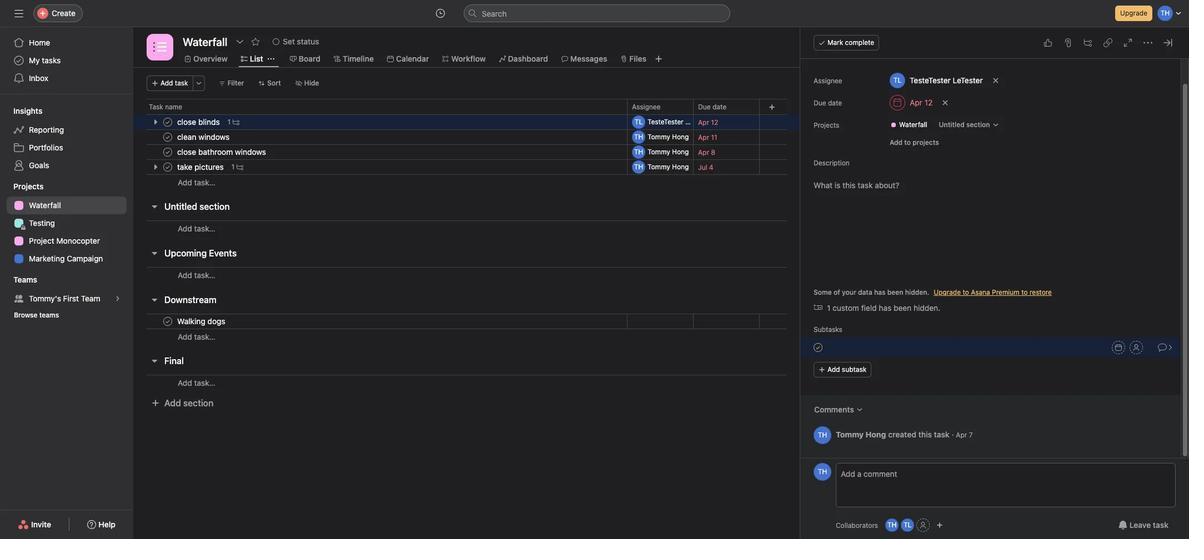 Task type: vqa. For each thing, say whether or not it's contained in the screenshot.
[Example] Redesign landing page cell
no



Task type: describe. For each thing, give the bounding box(es) containing it.
1 vertical spatial been
[[894, 303, 912, 313]]

hide
[[304, 79, 319, 87]]

hong inside main content
[[866, 430, 887, 440]]

messages
[[571, 54, 608, 63]]

see details, tommy's first team image
[[114, 296, 121, 302]]

Search tasks, projects, and more text field
[[464, 4, 730, 22]]

testing
[[29, 218, 55, 228]]

calendar
[[396, 54, 429, 63]]

marketing campaign
[[29, 254, 103, 263]]

to inside button
[[905, 138, 911, 147]]

section inside popup button
[[967, 121, 991, 129]]

tab actions image
[[268, 56, 274, 62]]

filter button
[[214, 76, 249, 91]]

create button
[[33, 4, 83, 22]]

overview link
[[184, 53, 228, 65]]

waterfall inside projects element
[[29, 201, 61, 210]]

hide button
[[291, 76, 324, 91]]

collapse task list for this section image for downstream
[[150, 296, 159, 305]]

2 vertical spatial th button
[[886, 519, 899, 532]]

tommy's first team link
[[7, 290, 127, 308]]

4
[[710, 163, 714, 171]]

waterfall link inside projects element
[[7, 197, 127, 214]]

collapse task list for this section image for final
[[150, 357, 159, 366]]

timeline link
[[334, 53, 374, 65]]

calendar link
[[387, 53, 429, 65]]

0 horizontal spatial due date
[[699, 103, 727, 111]]

description
[[814, 159, 850, 167]]

marketing campaign link
[[7, 250, 127, 268]]

row containing testetester letester
[[133, 114, 801, 130]]

add task… inside header downstream tree grid
[[178, 332, 216, 341]]

filter
[[228, 79, 244, 87]]

close bathroom windows text field
[[175, 147, 270, 158]]

completed image for testetester
[[161, 116, 174, 129]]

add subtask image
[[1084, 38, 1093, 47]]

invite
[[31, 520, 51, 530]]

header downstream tree grid
[[133, 314, 801, 345]]

upgrade inside main content
[[934, 288, 961, 297]]

1 vertical spatial th button
[[814, 463, 832, 481]]

apr 12 inside header untitled section tree grid
[[699, 118, 719, 126]]

move tasks between sections image
[[610, 149, 616, 156]]

completed image for walking dogs text box
[[161, 315, 174, 328]]

dashboard
[[508, 54, 548, 63]]

projects inside projects dropdown button
[[13, 182, 44, 191]]

tommy inside "button"
[[648, 163, 671, 171]]

apr 8
[[699, 148, 716, 156]]

sort button
[[254, 76, 286, 91]]

add to projects button
[[885, 135, 945, 151]]

projects button
[[0, 181, 44, 192]]

task… inside header untitled section tree grid
[[194, 178, 216, 187]]

tommy hong for apr 11
[[648, 133, 689, 141]]

comments
[[815, 405, 854, 414]]

my tasks link
[[7, 52, 127, 69]]

add inside "button"
[[161, 79, 173, 87]]

2 horizontal spatial to
[[1022, 288, 1028, 297]]

1 add task… row from the top
[[133, 174, 801, 190]]

completed image for "clean windows" text field
[[161, 131, 174, 144]]

some
[[814, 288, 832, 297]]

close blinds dialog
[[801, 27, 1190, 540]]

due date inside close blinds dialog
[[814, 99, 842, 107]]

untitled section inside popup button
[[939, 121, 991, 129]]

completed checkbox inside close blinds 'cell'
[[161, 116, 174, 129]]

status
[[297, 37, 319, 46]]

clean windows cell
[[133, 129, 628, 145]]

list
[[250, 54, 263, 63]]

·
[[952, 430, 954, 440]]

0 horizontal spatial due
[[699, 103, 711, 111]]

messages link
[[562, 53, 608, 65]]

th for the middle th 'button'
[[818, 468, 828, 476]]

goals link
[[7, 157, 127, 174]]

completed checkbox inside clean windows cell
[[161, 131, 174, 144]]

home link
[[7, 34, 127, 52]]

workflow link
[[443, 53, 486, 65]]

mark complete button
[[814, 35, 880, 51]]

projects inside main content
[[814, 121, 840, 129]]

of
[[834, 288, 841, 297]]

create
[[52, 8, 76, 18]]

add task… button for upcoming events
[[178, 270, 216, 282]]

complete
[[846, 38, 875, 47]]

hong down testetester letester button
[[672, 133, 689, 141]]

mark
[[828, 38, 844, 47]]

tasks
[[42, 56, 61, 65]]

tommy inside close blinds dialog
[[836, 430, 864, 440]]

insights button
[[0, 106, 42, 117]]

add task
[[161, 79, 188, 87]]

more actions image
[[195, 80, 202, 87]]

date inside close blinds dialog
[[829, 99, 842, 107]]

apr inside apr 12 "dropdown button"
[[910, 98, 923, 107]]

tommy hong link
[[836, 430, 887, 440]]

tommy hong created this task · apr 7
[[836, 430, 973, 440]]

task for leave task
[[1154, 521, 1169, 530]]

add task… button for final
[[178, 377, 216, 390]]

overview
[[193, 54, 228, 63]]

comments button
[[807, 400, 871, 420]]

sort
[[267, 79, 281, 87]]

tommy hong button
[[632, 161, 691, 174]]

name
[[165, 103, 182, 111]]

1 add task… button from the top
[[178, 176, 216, 189]]

inbox
[[29, 73, 48, 83]]

1 vertical spatial has
[[879, 303, 892, 313]]

history image
[[436, 9, 445, 18]]

0 vertical spatial has
[[875, 288, 886, 297]]

final
[[164, 356, 184, 366]]

section inside button
[[200, 202, 230, 212]]

header untitled section tree grid
[[133, 114, 801, 190]]

add task… for untitled section
[[178, 224, 216, 233]]

show options image
[[236, 37, 245, 46]]

clean windows text field
[[175, 132, 233, 143]]

hong up tommy hong "button"
[[672, 148, 689, 156]]

apr 11
[[699, 133, 718, 141]]

add field image
[[769, 104, 776, 110]]

teams button
[[0, 275, 37, 286]]

remove assignee image
[[993, 77, 1000, 84]]

add inside header untitled section tree grid
[[178, 178, 192, 187]]

first
[[63, 294, 79, 303]]

this
[[919, 430, 932, 440]]

show sort options image
[[614, 104, 621, 111]]

add tab image
[[655, 54, 663, 63]]

tommy's
[[29, 294, 61, 303]]

add task… for final
[[178, 378, 216, 388]]

1 vertical spatial hidden.
[[914, 303, 941, 313]]

downstream
[[164, 295, 217, 305]]

waterfall link inside main content
[[886, 119, 932, 131]]

0 horizontal spatial date
[[713, 103, 727, 111]]

custom
[[833, 303, 860, 313]]

my tasks
[[29, 56, 61, 65]]

project
[[29, 236, 54, 246]]

add task… button inside header downstream tree grid
[[178, 331, 216, 343]]

add task… row for final
[[133, 375, 801, 396]]

team
[[81, 294, 100, 303]]

add up the add section button
[[178, 378, 192, 388]]

subtasks
[[814, 326, 843, 334]]

completed checkbox inside walking dogs cell
[[161, 315, 174, 328]]

row containing assignee
[[133, 99, 801, 119]]

add subtask
[[828, 366, 867, 374]]

upgrade inside button
[[1121, 9, 1148, 17]]

projects
[[913, 138, 940, 147]]

home
[[29, 38, 50, 47]]

0 vertical spatial hidden.
[[906, 288, 930, 297]]

letester for testetester letester button
[[686, 118, 712, 126]]

task… for upcoming events
[[194, 271, 216, 280]]

collaborators
[[836, 522, 879, 530]]

browse
[[14, 311, 38, 320]]

timeline
[[343, 54, 374, 63]]

task for add task
[[175, 79, 188, 87]]

browse teams button
[[9, 308, 64, 323]]

tommy up tommy hong "button"
[[648, 148, 671, 156]]

help
[[99, 520, 116, 530]]

global element
[[0, 27, 133, 94]]

7
[[969, 431, 973, 440]]

jul
[[699, 163, 708, 171]]

full screen image
[[1124, 38, 1133, 47]]

portfolios link
[[7, 139, 127, 157]]

restore
[[1030, 288, 1052, 297]]

monocopter
[[56, 236, 100, 246]]

add left subtask
[[828, 366, 840, 374]]

list image
[[153, 41, 167, 54]]

completed checkbox inside the 'take pictures' cell
[[161, 161, 174, 174]]

task… for final
[[194, 378, 216, 388]]

some of your data has been hidden. upgrade to asana premium to restore
[[814, 288, 1052, 297]]

goals
[[29, 161, 49, 170]]

downstream button
[[164, 290, 217, 310]]



Task type: locate. For each thing, give the bounding box(es) containing it.
add left 'projects'
[[890, 138, 903, 147]]

th button
[[814, 427, 832, 444], [814, 463, 832, 481], [886, 519, 899, 532]]

8
[[711, 148, 716, 156]]

1 vertical spatial collapse task list for this section image
[[150, 296, 159, 305]]

1 vertical spatial completed checkbox
[[812, 341, 825, 354]]

apr 12 left clear due date icon
[[910, 98, 933, 107]]

1 horizontal spatial due
[[814, 99, 827, 107]]

collapse task list for this section image for untitled section
[[150, 202, 159, 211]]

upgrade left asana
[[934, 288, 961, 297]]

been up the '1 custom field has been hidden.'
[[888, 288, 904, 297]]

final button
[[164, 351, 184, 371]]

close bathroom windows cell
[[133, 144, 628, 160]]

apr left 11
[[699, 133, 710, 141]]

1 vertical spatial assignee
[[632, 103, 661, 111]]

0 vertical spatial completed image
[[161, 131, 174, 144]]

0 horizontal spatial 12
[[711, 118, 719, 126]]

1 vertical spatial waterfall
[[29, 201, 61, 210]]

4 add task… from the top
[[178, 332, 216, 341]]

0 likes. click to like this task image
[[1044, 38, 1053, 47]]

1 horizontal spatial completed checkbox
[[812, 341, 825, 354]]

portfolios
[[29, 143, 63, 152]]

set
[[283, 37, 295, 46]]

add task… down walking dogs text box
[[178, 332, 216, 341]]

1 horizontal spatial testetester
[[910, 76, 951, 85]]

completed image for tommy
[[161, 161, 174, 174]]

browse teams
[[14, 311, 59, 320]]

task… down the 'upcoming events' on the left top of the page
[[194, 271, 216, 280]]

add task… inside header untitled section tree grid
[[178, 178, 216, 187]]

close blinds text field
[[175, 117, 223, 128]]

mark complete
[[828, 38, 875, 47]]

untitled section down take pictures text box
[[164, 202, 230, 212]]

1 horizontal spatial untitled section
[[939, 121, 991, 129]]

task…
[[194, 178, 216, 187], [194, 224, 216, 233], [194, 271, 216, 280], [194, 332, 216, 341], [194, 378, 216, 388]]

1 subtask image up close bathroom windows text field
[[233, 119, 240, 126]]

1 horizontal spatial task
[[934, 430, 950, 440]]

1 horizontal spatial due date
[[814, 99, 842, 107]]

0 horizontal spatial waterfall link
[[7, 197, 127, 214]]

testetester letester up clear due date icon
[[910, 76, 983, 85]]

3 completed image from the top
[[161, 161, 174, 174]]

list link
[[241, 53, 263, 65]]

task inside main content
[[934, 430, 950, 440]]

files link
[[621, 53, 647, 65]]

apr up apr 11
[[699, 118, 710, 126]]

0 horizontal spatial completed checkbox
[[161, 315, 174, 328]]

hong left jul
[[672, 163, 689, 171]]

0 vertical spatial collapse task list for this section image
[[150, 202, 159, 211]]

1 horizontal spatial date
[[829, 99, 842, 107]]

5 task… from the top
[[194, 378, 216, 388]]

1 vertical spatial untitled
[[164, 202, 197, 212]]

collapse task list for this section image
[[150, 202, 159, 211], [150, 296, 159, 305], [150, 357, 159, 366]]

testetester letester up apr 11
[[648, 118, 712, 126]]

add task… row
[[133, 174, 801, 190], [133, 221, 801, 242], [133, 267, 801, 288], [133, 329, 801, 345], [133, 375, 801, 396]]

1 subtask image down close bathroom windows text field
[[237, 164, 244, 171]]

collapse task list for this section image down expand subtask list for the task take pictures
[[150, 202, 159, 211]]

Completed checkbox
[[161, 116, 174, 129], [161, 131, 174, 144], [161, 146, 174, 159], [161, 161, 174, 174]]

2 add task… row from the top
[[133, 221, 801, 242]]

12 inside apr 12 "dropdown button"
[[925, 98, 933, 107]]

tommy left jul
[[648, 163, 671, 171]]

add task… down untitled section button
[[178, 224, 216, 233]]

insights element
[[0, 101, 133, 177]]

12 up 11
[[711, 118, 719, 126]]

0 horizontal spatial letester
[[686, 118, 712, 126]]

1 horizontal spatial waterfall
[[900, 121, 928, 129]]

0 horizontal spatial to
[[905, 138, 911, 147]]

hong
[[672, 133, 689, 141], [672, 148, 689, 156], [672, 163, 689, 171], [866, 430, 887, 440]]

3 task… from the top
[[194, 271, 216, 280]]

th for the bottommost th 'button'
[[888, 521, 897, 530]]

section
[[967, 121, 991, 129], [200, 202, 230, 212], [183, 398, 214, 408]]

your
[[842, 288, 857, 297]]

0 vertical spatial untitled section
[[939, 121, 991, 129]]

tommy down comments "popup button"
[[836, 430, 864, 440]]

waterfall
[[900, 121, 928, 129], [29, 201, 61, 210]]

projects down goals
[[13, 182, 44, 191]]

inbox link
[[7, 69, 127, 87]]

take pictures cell
[[133, 159, 628, 175]]

add down upcoming
[[178, 271, 192, 280]]

untitled down clear due date icon
[[939, 121, 965, 129]]

tommy hong left jul
[[648, 163, 689, 171]]

projects element
[[0, 177, 133, 270]]

to left 'projects'
[[905, 138, 911, 147]]

untitled inside popup button
[[939, 121, 965, 129]]

expand subtask list for the task take pictures image
[[151, 163, 160, 172]]

1 vertical spatial testetester letester
[[648, 118, 712, 126]]

has right field
[[879, 303, 892, 313]]

1 vertical spatial upgrade
[[934, 288, 961, 297]]

add up "task name"
[[161, 79, 173, 87]]

testing link
[[7, 214, 127, 232]]

letester up apr 11
[[686, 118, 712, 126]]

add task… row for untitled section
[[133, 221, 801, 242]]

2 vertical spatial completed image
[[161, 161, 174, 174]]

task
[[149, 103, 163, 111]]

0 vertical spatial section
[[967, 121, 991, 129]]

teams
[[39, 311, 59, 320]]

take pictures text field
[[175, 162, 227, 173]]

testetester letester for testetester letester dropdown button
[[910, 76, 983, 85]]

Completed checkbox
[[161, 315, 174, 328], [812, 341, 825, 354]]

apr 12 up apr 11
[[699, 118, 719, 126]]

12 inside header untitled section tree grid
[[711, 118, 719, 126]]

add to starred image
[[251, 37, 260, 46]]

dashboard link
[[499, 53, 548, 65]]

2 vertical spatial collapse task list for this section image
[[150, 357, 159, 366]]

my
[[29, 56, 40, 65]]

add section button
[[147, 393, 218, 413]]

apr
[[910, 98, 923, 107], [699, 118, 710, 126], [699, 133, 710, 141], [699, 148, 710, 156], [957, 431, 968, 440]]

0 vertical spatial assignee
[[814, 77, 843, 85]]

2 tommy hong from the top
[[648, 148, 689, 156]]

3 add task… from the top
[[178, 271, 216, 280]]

0 vertical spatial waterfall link
[[886, 119, 932, 131]]

task… down walking dogs text box
[[194, 332, 216, 341]]

1 vertical spatial untitled section
[[164, 202, 230, 212]]

completed image
[[161, 131, 174, 144], [161, 315, 174, 328], [812, 341, 825, 354]]

teams
[[13, 275, 37, 285]]

collapse task list for this section image left downstream
[[150, 296, 159, 305]]

1 collapse task list for this section image from the top
[[150, 202, 159, 211]]

upgrade up the full screen icon at the right of the page
[[1121, 9, 1148, 17]]

add inside button
[[164, 398, 181, 408]]

add task… button down the 'upcoming events' on the left top of the page
[[178, 270, 216, 282]]

2 completed image from the top
[[161, 146, 174, 159]]

letester for testetester letester dropdown button
[[953, 76, 983, 85]]

task… down take pictures text box
[[194, 178, 216, 187]]

projects
[[814, 121, 840, 129], [13, 182, 44, 191]]

tommy
[[648, 133, 671, 141], [648, 148, 671, 156], [648, 163, 671, 171], [836, 430, 864, 440]]

to
[[905, 138, 911, 147], [963, 288, 970, 297], [1022, 288, 1028, 297]]

apr right ·
[[957, 431, 968, 440]]

1 vertical spatial projects
[[13, 182, 44, 191]]

1 vertical spatial 12
[[711, 118, 719, 126]]

1 vertical spatial task
[[934, 430, 950, 440]]

add or remove collaborators image
[[937, 522, 944, 529]]

1 custom field has been hidden.
[[827, 303, 941, 313]]

task… down untitled section button
[[194, 224, 216, 233]]

apr inside tommy hong created this task · apr 7
[[957, 431, 968, 440]]

4 add task… button from the top
[[178, 331, 216, 343]]

task right leave
[[1154, 521, 1169, 530]]

due inside main content
[[814, 99, 827, 107]]

0 vertical spatial untitled
[[939, 121, 965, 129]]

files
[[630, 54, 647, 63]]

2 vertical spatial task
[[1154, 521, 1169, 530]]

due right add field image
[[814, 99, 827, 107]]

main content
[[801, 34, 1181, 458]]

testetester up clear due date icon
[[910, 76, 951, 85]]

main content inside close blinds dialog
[[801, 34, 1181, 458]]

completed image inside walking dogs cell
[[161, 315, 174, 328]]

due date
[[814, 99, 842, 107], [699, 103, 727, 111]]

1 vertical spatial completed image
[[161, 146, 174, 159]]

has
[[875, 288, 886, 297], [879, 303, 892, 313]]

th inside main content
[[818, 431, 828, 439]]

0 vertical spatial letester
[[953, 76, 983, 85]]

add task… button down take pictures text box
[[178, 176, 216, 189]]

completed image down "task name"
[[161, 131, 174, 144]]

1 subtask image inside the 'take pictures' cell
[[237, 164, 244, 171]]

2 add task… button from the top
[[178, 223, 216, 235]]

1 horizontal spatial untitled
[[939, 121, 965, 129]]

1 vertical spatial apr 12
[[699, 118, 719, 126]]

Walking dogs text field
[[175, 316, 229, 327]]

letester inside button
[[686, 118, 712, 126]]

jul 4
[[699, 163, 714, 171]]

1 vertical spatial tommy hong
[[648, 148, 689, 156]]

1 horizontal spatial testetester letester
[[910, 76, 983, 85]]

1 vertical spatial testetester
[[648, 118, 684, 126]]

reporting link
[[7, 121, 127, 139]]

untitled inside button
[[164, 202, 197, 212]]

5 add task… row from the top
[[133, 375, 801, 396]]

apr 12 inside "dropdown button"
[[910, 98, 933, 107]]

0 vertical spatial upgrade
[[1121, 9, 1148, 17]]

testetester letester inside button
[[648, 118, 712, 126]]

hidden. down some of your data has been hidden. upgrade to asana premium to restore
[[914, 303, 941, 313]]

tommy hong down testetester letester button
[[648, 133, 689, 141]]

completed image inside close blinds 'cell'
[[161, 116, 174, 129]]

collapse task list for this section image left final
[[150, 357, 159, 366]]

campaign
[[67, 254, 103, 263]]

untitled section down clear due date icon
[[939, 121, 991, 129]]

tommy hong for apr 8
[[648, 148, 689, 156]]

waterfall link
[[886, 119, 932, 131], [7, 197, 127, 214]]

to left restore
[[1022, 288, 1028, 297]]

hide sidebar image
[[14, 9, 23, 18]]

completed checkbox inside main content
[[812, 341, 825, 354]]

add
[[161, 79, 173, 87], [890, 138, 903, 147], [178, 178, 192, 187], [178, 224, 192, 233], [178, 271, 192, 280], [178, 332, 192, 341], [828, 366, 840, 374], [178, 378, 192, 388], [164, 398, 181, 408]]

testetester up tommy hong "button"
[[648, 118, 684, 126]]

untitled section button
[[934, 117, 1004, 133]]

attachments: add a file to this task, close blinds image
[[1064, 38, 1073, 47]]

2 vertical spatial completed image
[[812, 341, 825, 354]]

tommy down testetester letester button
[[648, 133, 671, 141]]

0 vertical spatial 12
[[925, 98, 933, 107]]

1 subtask image inside close blinds 'cell'
[[233, 119, 240, 126]]

1 horizontal spatial waterfall link
[[886, 119, 932, 131]]

3 completed checkbox from the top
[[161, 146, 174, 159]]

task inside button
[[1154, 521, 1169, 530]]

task name
[[149, 103, 182, 111]]

1 task… from the top
[[194, 178, 216, 187]]

set status
[[283, 37, 319, 46]]

completed image inside the 'take pictures' cell
[[161, 161, 174, 174]]

task… inside header downstream tree grid
[[194, 332, 216, 341]]

th
[[634, 133, 644, 141], [634, 148, 644, 156], [818, 431, 828, 439], [818, 468, 828, 476], [888, 521, 897, 530]]

waterfall up add to projects
[[900, 121, 928, 129]]

4 task… from the top
[[194, 332, 216, 341]]

apr left clear due date icon
[[910, 98, 923, 107]]

completed image inside main content
[[812, 341, 825, 354]]

row
[[133, 99, 801, 119], [147, 114, 787, 115], [133, 114, 801, 130], [133, 129, 801, 145], [133, 144, 801, 160], [133, 159, 801, 175], [133, 314, 801, 330]]

testetester inside testetester letester dropdown button
[[910, 76, 951, 85]]

0 horizontal spatial untitled section
[[164, 202, 230, 212]]

testetester for testetester letester button
[[648, 118, 684, 126]]

waterfall link up testing
[[7, 197, 127, 214]]

upcoming events button
[[164, 243, 237, 263]]

add task… button down untitled section button
[[178, 223, 216, 235]]

add task button
[[147, 76, 193, 91]]

add task…
[[178, 178, 216, 187], [178, 224, 216, 233], [178, 271, 216, 280], [178, 332, 216, 341], [178, 378, 216, 388]]

0 horizontal spatial projects
[[13, 182, 44, 191]]

0 horizontal spatial task
[[175, 79, 188, 87]]

has right data
[[875, 288, 886, 297]]

upgrade
[[1121, 9, 1148, 17], [934, 288, 961, 297]]

waterfall inside close blinds dialog
[[900, 121, 928, 129]]

task left ·
[[934, 430, 950, 440]]

0 vertical spatial 1 subtask image
[[233, 119, 240, 126]]

1 horizontal spatial assignee
[[814, 77, 843, 85]]

add task… button down walking dogs text box
[[178, 331, 216, 343]]

waterfall up testing
[[29, 201, 61, 210]]

1 horizontal spatial apr 12
[[910, 98, 933, 107]]

2 add task… from the top
[[178, 224, 216, 233]]

th for the top th 'button'
[[818, 431, 828, 439]]

1 vertical spatial letester
[[686, 118, 712, 126]]

testetester letester for testetester letester button
[[648, 118, 712, 126]]

leave task
[[1130, 521, 1169, 530]]

hidden. up the '1 custom field has been hidden.'
[[906, 288, 930, 297]]

invite button
[[11, 515, 58, 535]]

add subtask button
[[814, 362, 872, 378]]

3 add task… row from the top
[[133, 267, 801, 288]]

task… for untitled section
[[194, 224, 216, 233]]

completed image down downstream 'button' in the bottom left of the page
[[161, 315, 174, 328]]

1 subtask image for testetester letester
[[233, 119, 240, 126]]

0 vertical spatial tommy hong
[[648, 133, 689, 141]]

hong inside tommy hong "button"
[[672, 163, 689, 171]]

1 add task… from the top
[[178, 178, 216, 187]]

row containing tommy hong
[[133, 159, 801, 175]]

projects up description
[[814, 121, 840, 129]]

expand subtask list for the task close blinds image
[[151, 118, 160, 127]]

task inside "button"
[[175, 79, 188, 87]]

0 vertical spatial apr 12
[[910, 98, 933, 107]]

completed image inside 'close bathroom windows' cell
[[161, 146, 174, 159]]

add up upcoming
[[178, 224, 192, 233]]

untitled section button
[[164, 197, 230, 217]]

to left asana
[[963, 288, 970, 297]]

section inside button
[[183, 398, 214, 408]]

completed image
[[161, 116, 174, 129], [161, 146, 174, 159], [161, 161, 174, 174]]

main content containing testetester letester
[[801, 34, 1181, 458]]

0 vertical spatial been
[[888, 288, 904, 297]]

1 vertical spatial completed image
[[161, 315, 174, 328]]

0 horizontal spatial testetester letester
[[648, 118, 712, 126]]

tommy hong
[[648, 133, 689, 141], [648, 148, 689, 156], [648, 163, 689, 171]]

tl
[[904, 521, 912, 530]]

2 vertical spatial section
[[183, 398, 214, 408]]

due up apr 11
[[699, 103, 711, 111]]

tommy's first team
[[29, 294, 100, 303]]

copy task link image
[[1104, 38, 1113, 47]]

1 completed checkbox from the top
[[161, 116, 174, 129]]

1 subtask image
[[233, 119, 240, 126], [237, 164, 244, 171]]

add inside header downstream tree grid
[[178, 332, 192, 341]]

add task… down the 'upcoming events' on the left top of the page
[[178, 271, 216, 280]]

0 horizontal spatial upgrade
[[934, 288, 961, 297]]

leave task button
[[1112, 516, 1176, 536]]

0 vertical spatial th button
[[814, 427, 832, 444]]

add task… button for untitled section
[[178, 223, 216, 235]]

1 horizontal spatial letester
[[953, 76, 983, 85]]

3 add task… button from the top
[[178, 270, 216, 282]]

clear due date image
[[943, 99, 949, 106]]

1 vertical spatial waterfall link
[[7, 197, 127, 214]]

testetester for testetester letester dropdown button
[[910, 76, 951, 85]]

asana
[[971, 288, 991, 297]]

add task… up add section
[[178, 378, 216, 388]]

2 collapse task list for this section image from the top
[[150, 296, 159, 305]]

0 horizontal spatial apr 12
[[699, 118, 719, 126]]

insights
[[13, 106, 42, 116]]

letester inside dropdown button
[[953, 76, 983, 85]]

add down walking dogs text box
[[178, 332, 192, 341]]

5 add task… from the top
[[178, 378, 216, 388]]

assignee right show sort options icon
[[632, 103, 661, 111]]

None text field
[[180, 32, 230, 52]]

task
[[175, 79, 188, 87], [934, 430, 950, 440], [1154, 521, 1169, 530]]

completed image inside clean windows cell
[[161, 131, 174, 144]]

11
[[711, 133, 718, 141]]

0 horizontal spatial assignee
[[632, 103, 661, 111]]

hong left created
[[866, 430, 887, 440]]

2 completed checkbox from the top
[[161, 131, 174, 144]]

1 horizontal spatial to
[[963, 288, 970, 297]]

add task… button up add section
[[178, 377, 216, 390]]

testetester letester
[[910, 76, 983, 85], [648, 118, 712, 126]]

add down final
[[164, 398, 181, 408]]

untitled down take pictures text box
[[164, 202, 197, 212]]

1 horizontal spatial 12
[[925, 98, 933, 107]]

0 vertical spatial task
[[175, 79, 188, 87]]

2 task… from the top
[[194, 224, 216, 233]]

1 completed image from the top
[[161, 116, 174, 129]]

0 vertical spatial completed checkbox
[[161, 315, 174, 328]]

1 vertical spatial section
[[200, 202, 230, 212]]

1 subtask image for tommy hong
[[237, 164, 244, 171]]

0 vertical spatial projects
[[814, 121, 840, 129]]

4 add task… row from the top
[[133, 329, 801, 345]]

premium
[[993, 288, 1020, 297]]

close blinds cell
[[133, 114, 628, 130]]

0 horizontal spatial untitled
[[164, 202, 197, 212]]

help button
[[80, 515, 123, 535]]

completed checkbox down downstream 'button' in the bottom left of the page
[[161, 315, 174, 328]]

2 vertical spatial tommy hong
[[648, 163, 689, 171]]

close details image
[[1164, 38, 1173, 47]]

completed image down subtasks
[[812, 341, 825, 354]]

0 vertical spatial completed image
[[161, 116, 174, 129]]

task… up add section
[[194, 378, 216, 388]]

0 vertical spatial waterfall
[[900, 121, 928, 129]]

2 horizontal spatial task
[[1154, 521, 1169, 530]]

apr left 8
[[699, 148, 710, 156]]

testetester letester button
[[632, 116, 712, 129]]

letester left "remove assignee" icon
[[953, 76, 983, 85]]

add task… for upcoming events
[[178, 271, 216, 280]]

show options image
[[744, 104, 751, 110]]

add to projects
[[890, 138, 940, 147]]

assignee inside close blinds dialog
[[814, 77, 843, 85]]

collapse task list for this section image
[[150, 249, 159, 258]]

0 horizontal spatial waterfall
[[29, 201, 61, 210]]

4 completed checkbox from the top
[[161, 161, 174, 174]]

tommy hong inside "button"
[[648, 163, 689, 171]]

board link
[[290, 53, 321, 65]]

events
[[209, 248, 237, 258]]

testetester letester inside dropdown button
[[910, 76, 983, 85]]

completed checkbox inside 'close bathroom windows' cell
[[161, 146, 174, 159]]

12 left clear due date icon
[[925, 98, 933, 107]]

upcoming events
[[164, 248, 237, 258]]

add down take pictures text box
[[178, 178, 192, 187]]

1 tommy hong from the top
[[648, 133, 689, 141]]

task left 'more actions' image
[[175, 79, 188, 87]]

1 horizontal spatial projects
[[814, 121, 840, 129]]

project monocopter link
[[7, 232, 127, 250]]

1 horizontal spatial upgrade
[[1121, 9, 1148, 17]]

assignee down mark at the top right
[[814, 77, 843, 85]]

add task… down take pictures text box
[[178, 178, 216, 187]]

5 add task… button from the top
[[178, 377, 216, 390]]

0 vertical spatial testetester letester
[[910, 76, 983, 85]]

testetester inside testetester letester button
[[648, 118, 684, 126]]

add task… row for upcoming events
[[133, 267, 801, 288]]

3 tommy hong from the top
[[648, 163, 689, 171]]

0 horizontal spatial testetester
[[648, 118, 684, 126]]

subtask
[[842, 366, 867, 374]]

1 vertical spatial 1 subtask image
[[237, 164, 244, 171]]

reporting
[[29, 125, 64, 134]]

teams element
[[0, 270, 133, 326]]

been right field
[[894, 303, 912, 313]]

tommy hong up tommy hong "button"
[[648, 148, 689, 156]]

completed checkbox down subtasks
[[812, 341, 825, 354]]

more actions for this task image
[[1144, 38, 1153, 47]]

0 vertical spatial testetester
[[910, 76, 951, 85]]

waterfall link up add to projects
[[886, 119, 932, 131]]

walking dogs cell
[[133, 314, 628, 330]]

3 collapse task list for this section image from the top
[[150, 357, 159, 366]]



